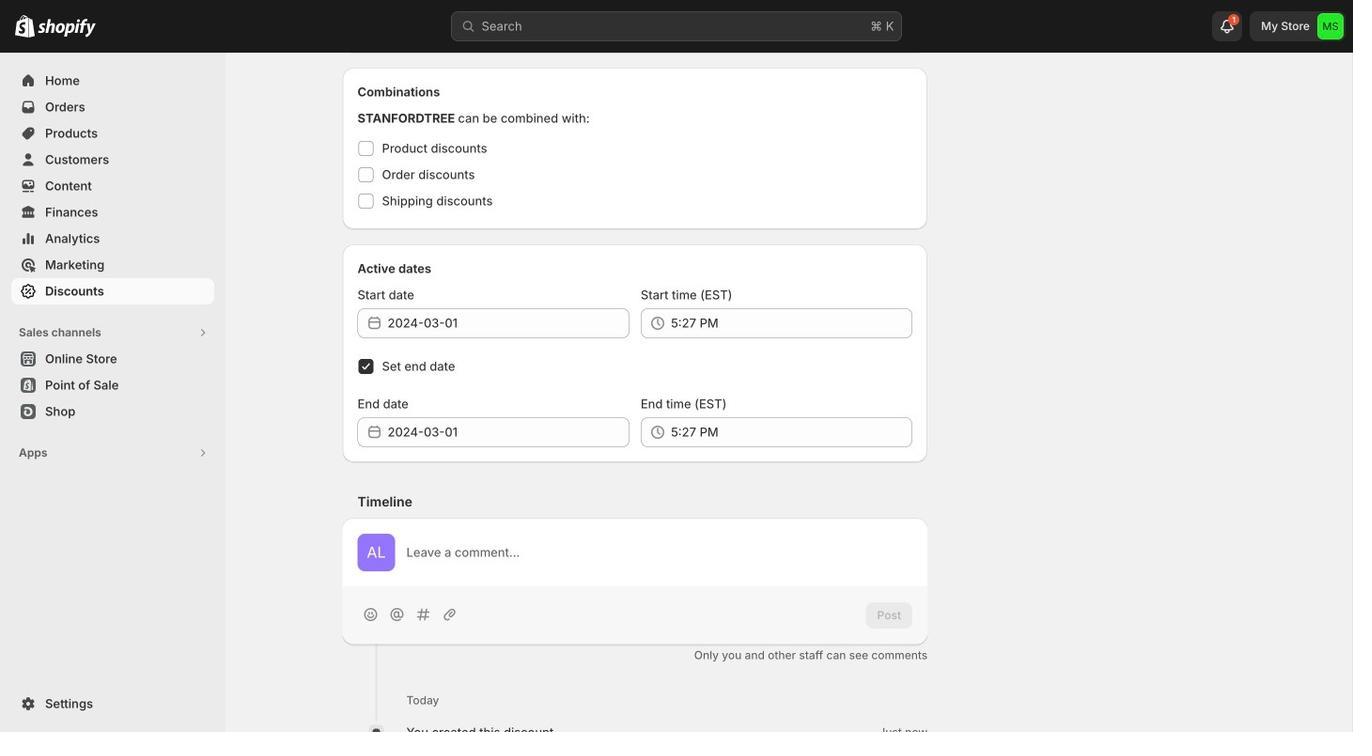 Task type: vqa. For each thing, say whether or not it's contained in the screenshot.
2nd YYYY-MM-DD TEXT BOX from the top of the page
yes



Task type: describe. For each thing, give the bounding box(es) containing it.
my store image
[[1318, 13, 1344, 39]]

1 horizontal spatial shopify image
[[38, 19, 96, 37]]

Enter time text field
[[671, 308, 913, 338]]

avatar with initials a l image
[[358, 534, 395, 572]]

yyyy-mm-dd text field for enter time text field
[[388, 308, 630, 338]]

yyyy-mm-dd text field for enter time text box
[[388, 417, 630, 447]]

Enter time text field
[[671, 417, 913, 447]]

Leave a comment... text field
[[407, 543, 913, 562]]



Task type: locate. For each thing, give the bounding box(es) containing it.
0 horizontal spatial shopify image
[[15, 15, 35, 37]]

1 vertical spatial yyyy-mm-dd text field
[[388, 417, 630, 447]]

shopify image
[[15, 15, 35, 37], [38, 19, 96, 37]]

2 yyyy-mm-dd text field from the top
[[388, 417, 630, 447]]

1 yyyy-mm-dd text field from the top
[[388, 308, 630, 338]]

YYYY-MM-DD text field
[[388, 308, 630, 338], [388, 417, 630, 447]]

0 vertical spatial yyyy-mm-dd text field
[[388, 308, 630, 338]]



